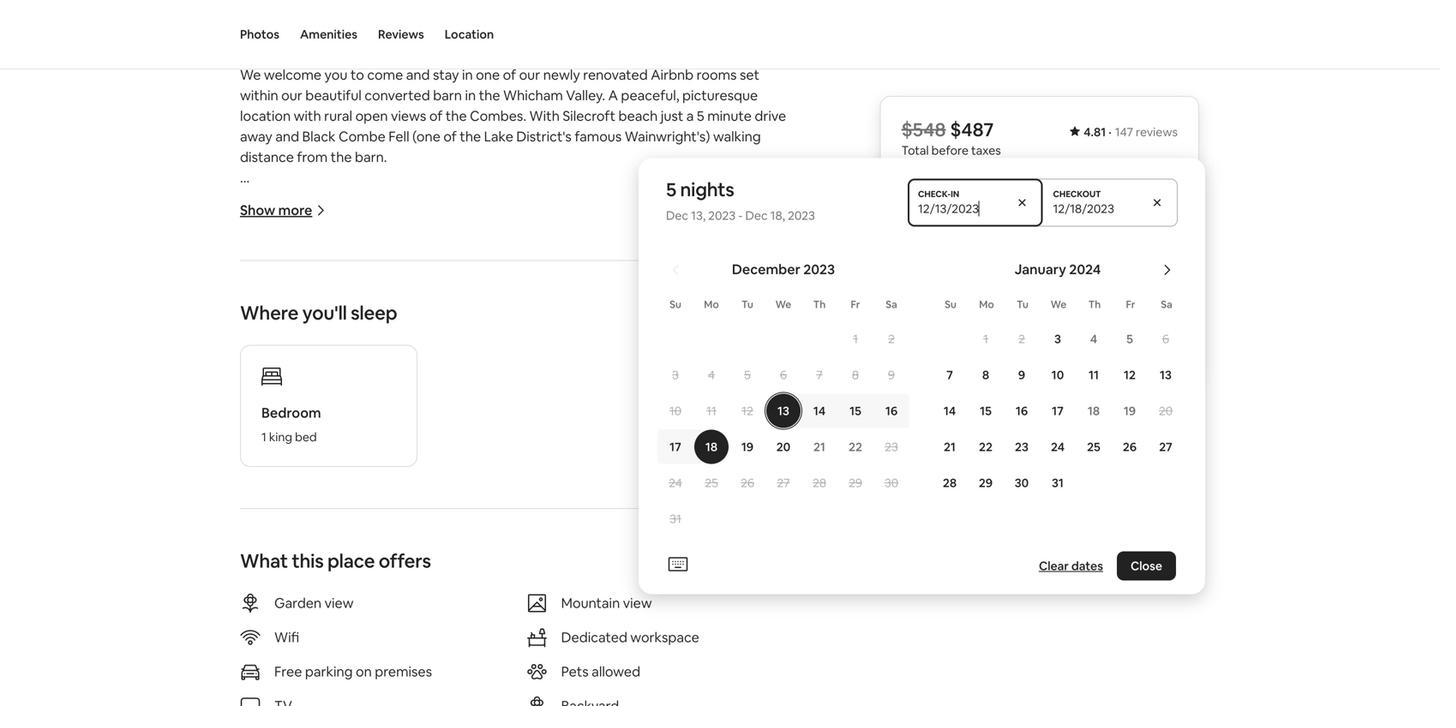 Task type: describe. For each thing, give the bounding box(es) containing it.
1 30 button from the left
[[874, 466, 910, 500]]

27 for the rightmost "27" button
[[1159, 439, 1173, 455]]

away
[[240, 128, 272, 145]]

1 vertical spatial dogs
[[499, 498, 531, 516]]

the down one
[[479, 87, 500, 104]]

with down exploring.
[[240, 375, 267, 392]]

1 horizontal spatial 18 button
[[1076, 394, 1112, 428]]

5 right yet
[[1127, 331, 1133, 347]]

0 vertical spatial our
[[519, 66, 540, 84]]

newly inside we welcome you to come and stay in one of our newly renovated airbnb rooms set within our beautiful converted barn in the whicham valley. a peaceful, picturesque location with rural open views of the combes. with silecroft beach just a 5 minute drive away and black combe fell (one of the lake district's famous wainwright's) walking distance from the barn.
[[543, 66, 580, 84]]

11 for the bottom 11 button
[[707, 403, 717, 419]]

before inside a beautiful spacious room with views of black combe fell from the window, a king size bed with a luxury hypnos mattress for ultimate comfort and relaxation after a day out exploring. on a clear day you can also see the sea from your bed. the rooms is equiped with a kettle and toaster so you can enjoy a morning coffee & soak up the views from your room before you head out on your adventures.
[[308, 395, 350, 413]]

1 horizontal spatial 11 button
[[1076, 358, 1112, 392]]

2 sa from the left
[[1161, 298, 1173, 311]]

of inside 'the airbnb has a seperate entrance to the main barn and consists of two private newly renovated en-suite bedrooms.'
[[654, 189, 668, 207]]

with up mattress
[[407, 313, 434, 330]]

2 22 from the left
[[979, 439, 993, 455]]

in left one
[[462, 66, 473, 84]]

and right comfort
[[592, 333, 616, 351]]

2 9 button from the left
[[1004, 358, 1040, 392]]

on up during
[[356, 663, 372, 681]]

your inside the barn is set within large gardens enclosed with fencing. we are dog friendly so feel free to bring your dog along for an adventure (up to 2 well behaved dogs welcome, please also note we have 2 super friendly dogs of our own that are occasionally out in the garden)
[[322, 477, 350, 495]]

have inside the barn is set within large gardens enclosed with fencing. we are dog friendly so feel free to bring your dog along for an adventure (up to 2 well behaved dogs welcome, please also note we have 2 super friendly dogs of our own that are occasionally out in the garden)
[[366, 498, 396, 516]]

newly inside 'the airbnb has a seperate entrance to the main barn and consists of two private newly renovated en-suite bedrooms.'
[[745, 189, 782, 207]]

18 for 18 button to the bottom
[[705, 439, 718, 455]]

rooms inside a beautiful spacious room with views of black combe fell from the window, a king size bed with a luxury hypnos mattress for ultimate comfort and relaxation after a day out exploring. on a clear day you can also see the sea from your bed. the rooms is equiped with a kettle and toaster so you can enjoy a morning coffee & soak up the views from your room before you head out on your adventures.
[[674, 354, 714, 372]]

0 horizontal spatial this
[[292, 549, 324, 573]]

5 right up
[[744, 367, 751, 383]]

bbc
[[492, 601, 518, 618]]

entrance
[[407, 189, 464, 207]]

1 vertical spatial can
[[440, 375, 463, 392]]

also inside a beautiful spacious room with views of black combe fell from the window, a king size bed with a luxury hypnos mattress for ultimate comfort and relaxation after a day out exploring. on a clear day you can also see the sea from your bed. the rooms is equiped with a kettle and toaster so you can enjoy a morning coffee & soak up the views from your room before you head out on your adventures.
[[449, 354, 474, 372]]

of right (one
[[444, 128, 457, 145]]

hypnos
[[350, 333, 398, 351]]

we inside "due to the location of the barn the wifi is run through a satellite dish and therefore can be tempromental depending on the weather so we appologise in advance if this causes any disruption during your stay."
[[541, 663, 560, 680]]

0 horizontal spatial 5 button
[[730, 358, 766, 392]]

1 14 button from the left
[[802, 394, 838, 428]]

and inside the tv does not have freeview channels but does work through wifi to watch programmes through netflix, prime and bbc iplayer etc.
[[465, 601, 489, 618]]

your
[[988, 422, 1016, 439]]

a right "window," on the left top of page
[[715, 313, 722, 330]]

is inside the barn is set within large gardens enclosed with fencing. we are dog friendly so feel free to bring your dog along for an adventure (up to 2 well behaved dogs welcome, please also note we have 2 super friendly dogs of our own that are occasionally out in the garden)
[[299, 457, 309, 474]]

total
[[902, 143, 929, 158]]

12 for the right 12 button
[[1124, 367, 1136, 383]]

5 inside 5 nights dec 13, 2023 - dec 18, 2023
[[666, 177, 676, 202]]

0 vertical spatial 20 button
[[1148, 394, 1184, 428]]

combes.
[[470, 107, 526, 125]]

1 horizontal spatial 4 button
[[1076, 322, 1112, 356]]

occasionally
[[656, 498, 733, 516]]

adventure
[[459, 477, 523, 495]]

1 vertical spatial 25 button
[[694, 466, 730, 500]]

pets allowed
[[561, 663, 640, 681]]

beach
[[619, 107, 658, 125]]

2 button for january 2024
[[1004, 322, 1040, 356]]

where you'll sleep
[[240, 301, 397, 325]]

en-
[[308, 210, 328, 228]]

1 vertical spatial day
[[371, 354, 394, 372]]

weather
[[469, 663, 521, 680]]

january
[[1015, 261, 1066, 278]]

mountain
[[561, 594, 620, 612]]

iplayer
[[521, 601, 563, 618]]

behaved
[[605, 477, 660, 495]]

location inside "due to the location of the barn the wifi is run through a satellite dish and therefore can be tempromental depending on the weather so we appologise in advance if this causes any disruption during your stay."
[[310, 642, 361, 660]]

on inside a beautiful spacious room with views of black combe fell from the window, a king size bed with a luxury hypnos mattress for ultimate comfort and relaxation after a day out exploring. on a clear day you can also see the sea from your bed. the rooms is equiped with a kettle and toaster so you can enjoy a morning coffee & soak up the views from your room before you head out on your adventures.
[[439, 395, 455, 413]]

valley.
[[566, 87, 605, 104]]

close button
[[1117, 552, 1176, 581]]

with inside the barn is set within large gardens enclosed with fencing. we are dog friendly so feel free to bring your dog along for an adventure (up to 2 well behaved dogs welcome, please also note we have 2 super friendly dogs of our own that are occasionally out in the garden)
[[525, 457, 552, 474]]

from inside we welcome you to come and stay in one of our newly renovated airbnb rooms set within our beautiful converted barn in the whicham valley. a peaceful, picturesque location with rural open views of the combes. with silecroft beach just a 5 minute drive away and black combe fell (one of the lake district's famous wainwright's) walking distance from the barn.
[[297, 148, 328, 166]]

reserve
[[1014, 300, 1066, 318]]

2 th from the left
[[1089, 298, 1101, 311]]

1 tu from the left
[[742, 298, 754, 311]]

1 horizontal spatial be
[[1026, 343, 1041, 359]]

28 for 1st 28 button from the left
[[813, 475, 827, 491]]

the down ultimate
[[502, 354, 524, 372]]

0 vertical spatial 25 button
[[1076, 430, 1112, 464]]

also inside the barn is set within large gardens enclosed with fencing. we are dog friendly so feel free to bring your dog along for an adventure (up to 2 well behaved dogs welcome, please also note we have 2 super friendly dogs of our own that are occasionally out in the garden)
[[284, 498, 309, 516]]

you won't be charged yet
[[970, 343, 1110, 359]]

31 for 31 "button" to the left
[[670, 511, 681, 527]]

the left avg. at the bottom of page
[[933, 439, 955, 457]]

from up relaxation
[[602, 313, 633, 330]]

location inside we welcome you to come and stay in one of our newly renovated airbnb rooms set within our beautiful converted barn in the whicham valley. a peaceful, picturesque location with rural open views of the combes. with silecroft beach just a 5 minute drive away and black combe fell (one of the lake district's famous wainwright's) walking distance from the barn.
[[240, 107, 291, 125]]

peaceful,
[[621, 87, 679, 104]]

18 for the right 18 button
[[1088, 403, 1100, 419]]

2023 down private
[[708, 208, 736, 223]]

appologise
[[563, 663, 633, 680]]

the barn is set within large gardens enclosed with fencing. we are dog friendly so feel free to bring your dog along for an adventure (up to 2 well behaved dogs welcome, please also note we have 2 super friendly dogs of our own that are occasionally out in the garden)
[[240, 457, 799, 536]]

not
[[322, 580, 344, 598]]

stay.
[[407, 683, 435, 701]]

0 horizontal spatial 6
[[780, 367, 787, 383]]

1 vertical spatial 12 button
[[730, 394, 766, 428]]

wifi inside the tv does not have freeview channels but does work through wifi to watch programmes through netflix, prime and bbc iplayer etc.
[[643, 580, 668, 598]]

a right enjoy
[[503, 375, 510, 392]]

garden
[[274, 594, 322, 612]]

suite
[[328, 210, 360, 228]]

1 horizontal spatial dogs
[[663, 477, 694, 495]]

super
[[410, 498, 445, 516]]

work
[[555, 580, 586, 598]]

the left last
[[1077, 439, 1098, 457]]

welcome,
[[697, 477, 758, 495]]

barn inside the barn is set within large gardens enclosed with fencing. we are dog friendly so feel free to bring your dog along for an adventure (up to 2 well behaved dogs welcome, please also note we have 2 super friendly dogs of our own that are occasionally out in the garden)
[[267, 457, 296, 474]]

0 horizontal spatial 3 button
[[658, 358, 694, 392]]

1 horizontal spatial 27 button
[[1148, 430, 1184, 464]]

1 21 button from the left
[[802, 430, 838, 464]]

1 vertical spatial 10 button
[[658, 394, 694, 428]]

comfort
[[537, 333, 589, 351]]

the down prime
[[436, 642, 457, 660]]

the right up
[[677, 375, 698, 392]]

bring
[[286, 477, 319, 495]]

lower price.
[[902, 422, 981, 439]]

2 does from the left
[[521, 580, 552, 598]]

beautiful inside we welcome you to come and stay in one of our newly renovated airbnb rooms set within our beautiful converted barn in the whicham valley. a peaceful, picturesque location with rural open views of the combes. with silecroft beach just a 5 minute drive away and black combe fell (one of the lake district's famous wainwright's) walking distance from the barn.
[[305, 87, 362, 104]]

nights
[[680, 177, 734, 202]]

amenities button
[[300, 0, 357, 69]]

your up coffee
[[585, 354, 613, 372]]

rural
[[324, 107, 352, 125]]

and left stay
[[406, 66, 430, 84]]

minute
[[708, 107, 752, 125]]

0 vertical spatial 10 button
[[1040, 358, 1076, 392]]

king inside bedroom 1 king bed
[[269, 429, 292, 445]]

$548
[[902, 117, 946, 142]]

21 for 2nd 21 button from the left
[[944, 439, 956, 455]]

18,
[[770, 208, 785, 223]]

1 horizontal spatial 12 button
[[1112, 358, 1148, 392]]

advance
[[650, 663, 703, 680]]

mattress
[[401, 333, 457, 351]]

1 horizontal spatial 26 button
[[1112, 430, 1148, 464]]

is inside "due to the location of the barn the wifi is run through a satellite dish and therefore can be tempromental depending on the weather so we appologise in advance if this causes any disruption during your stay."
[[488, 642, 498, 660]]

a inside a beautiful spacious room with views of black combe fell from the window, a king size bed with a luxury hypnos mattress for ultimate comfort and relaxation after a day out exploring. on a clear day you can also see the sea from your bed. the rooms is equiped with a kettle and toaster so you can enjoy a morning coffee & soak up the views from your room before you head out on your adventures.
[[240, 313, 250, 330]]

our inside the barn is set within large gardens enclosed with fencing. we are dog friendly so feel free to bring your dog along for an adventure (up to 2 well behaved dogs welcome, please also note we have 2 super friendly dogs of our own that are occasionally out in the garden)
[[550, 498, 571, 516]]

just
[[661, 107, 684, 125]]

0 horizontal spatial 31 button
[[658, 502, 694, 536]]

1 for january 2024
[[983, 331, 988, 347]]

the for the tv does not have freeview channels but does work through wifi to watch programmes through netflix, prime and bbc iplayer etc.
[[240, 580, 264, 598]]

where
[[240, 301, 299, 325]]

1 horizontal spatial dog
[[656, 457, 681, 474]]

0 horizontal spatial 13 button
[[766, 394, 802, 428]]

along
[[381, 477, 416, 495]]

0 vertical spatial 13 button
[[1148, 358, 1184, 392]]

29 for 1st 29 button from left
[[849, 475, 862, 491]]

and up distance
[[275, 128, 299, 145]]

and down on
[[321, 375, 345, 392]]

your dates are $61 less than the avg. nightly rate of the last 60 days.
[[902, 422, 1129, 474]]

0 vertical spatial friendly
[[684, 457, 732, 474]]

15 for 2nd 15 button from right
[[850, 403, 862, 419]]

clear
[[338, 354, 368, 372]]

the left barn.
[[331, 148, 352, 166]]

1 vertical spatial out
[[414, 395, 436, 413]]

equiped
[[730, 354, 782, 372]]

13,
[[691, 208, 706, 223]]

welcome
[[264, 66, 322, 84]]

therefore
[[697, 642, 758, 660]]

after
[[684, 333, 715, 351]]

set inside the barn is set within large gardens enclosed with fencing. we are dog friendly so feel free to bring your dog along for an adventure (up to 2 well behaved dogs welcome, please also note we have 2 super friendly dogs of our own that are occasionally out in the garden)
[[311, 457, 331, 474]]

can inside "due to the location of the barn the wifi is run through a satellite dish and therefore can be tempromental depending on the weather so we appologise in advance if this causes any disruption during your stay."
[[761, 642, 783, 660]]

1 vertical spatial 11 button
[[694, 394, 730, 428]]

1 28 button from the left
[[802, 466, 838, 500]]

0 horizontal spatial our
[[281, 87, 302, 104]]

4.81
[[1084, 124, 1106, 140]]

a right on
[[327, 354, 335, 372]]

what this place offers
[[240, 549, 431, 573]]

allowed
[[592, 663, 640, 681]]

your down enjoy
[[458, 395, 486, 413]]

2 horizontal spatial views
[[701, 375, 737, 392]]

depending
[[354, 663, 422, 680]]

window,
[[660, 313, 712, 330]]

0 vertical spatial room
[[370, 313, 404, 330]]

1 vertical spatial 17 button
[[658, 430, 694, 464]]

12 for bottom 12 button
[[742, 403, 753, 419]]

1 vertical spatial through
[[325, 601, 375, 618]]

private
[[698, 189, 742, 207]]

15 for first 15 button from right
[[980, 403, 992, 419]]

the left the combes.
[[446, 107, 467, 125]]

1 for december 2023
[[853, 331, 858, 347]]

0 horizontal spatial dog
[[353, 477, 378, 495]]

31 for the top 31 "button"
[[1052, 475, 1064, 491]]

1 th from the left
[[813, 298, 826, 311]]

1 horizontal spatial 26
[[1123, 439, 1137, 455]]

2 9 from the left
[[1018, 367, 1025, 383]]

1 vertical spatial are
[[633, 457, 653, 474]]

causes
[[743, 663, 786, 680]]

bedroom 1 king bed
[[261, 404, 321, 445]]

a right after
[[718, 333, 725, 351]]

avg.
[[958, 439, 984, 457]]

1 horizontal spatial day
[[728, 333, 751, 351]]

barn inside we welcome you to come and stay in one of our newly renovated airbnb rooms set within our beautiful converted barn in the whicham valley. a peaceful, picturesque location with rural open views of the combes. with silecroft beach just a 5 minute drive away and black combe fell (one of the lake district's famous wainwright's) walking distance from the barn.
[[433, 87, 462, 104]]

2 8 button from the left
[[968, 358, 1004, 392]]

what
[[240, 549, 288, 573]]

0 horizontal spatial 4
[[708, 367, 715, 383]]

renovated inside 'the airbnb has a seperate entrance to the main barn and consists of two private newly renovated en-suite bedrooms.'
[[240, 210, 305, 228]]

0 vertical spatial 20
[[1159, 403, 1173, 419]]

1 horizontal spatial 3 button
[[1040, 322, 1076, 356]]

0 horizontal spatial 26 button
[[730, 466, 766, 500]]

1 horizontal spatial 6 button
[[1148, 322, 1184, 356]]

1 vertical spatial 19 button
[[730, 430, 766, 464]]

garden)
[[240, 519, 289, 536]]

taxes
[[971, 143, 1001, 158]]

bed.
[[616, 354, 644, 372]]

sleep
[[351, 301, 397, 325]]

the up tempromental
[[286, 642, 307, 660]]

main
[[508, 189, 538, 207]]

bed inside a beautiful spacious room with views of black combe fell from the window, a king size bed with a luxury hypnos mattress for ultimate comfort and relaxation after a day out exploring. on a clear day you can also see the sea from your bed. the rooms is equiped with a kettle and toaster so you can enjoy a morning coffee & soak up the views from your room before you head out on your adventures.
[[240, 333, 265, 351]]

1 horizontal spatial 4
[[1090, 331, 1098, 347]]

from down equiped on the right of page
[[740, 375, 770, 392]]

rate
[[1032, 439, 1058, 457]]

wifi inside "due to the location of the barn the wifi is run through a satellite dish and therefore can be tempromental depending on the weather so we appologise in advance if this causes any disruption during your stay."
[[460, 642, 485, 660]]

to inside 'the airbnb has a seperate entrance to the main barn and consists of two private newly renovated en-suite bedrooms.'
[[467, 189, 480, 207]]

0 horizontal spatial 4 button
[[694, 358, 730, 392]]

see
[[477, 354, 499, 372]]

0 vertical spatial 6
[[1162, 331, 1169, 347]]

through inside "due to the location of the barn the wifi is run through a satellite dish and therefore can be tempromental depending on the weather so we appologise in advance if this causes any disruption during your stay."
[[524, 642, 575, 660]]

fell inside we welcome you to come and stay in one of our newly renovated airbnb rooms set within our beautiful converted barn in the whicham valley. a peaceful, picturesque location with rural open views of the combes. with silecroft beach just a 5 minute drive away and black combe fell (one of the lake district's famous wainwright's) walking distance from the barn.
[[389, 128, 409, 145]]

0 vertical spatial 19 button
[[1112, 394, 1148, 428]]

spacious
[[312, 313, 367, 330]]

0 horizontal spatial 24 button
[[658, 466, 694, 500]]

amenities
[[300, 27, 357, 42]]

1 16 from the left
[[885, 403, 898, 419]]

28 for second 28 button from the left
[[943, 475, 957, 491]]

on inside "due to the location of the barn the wifi is run through a satellite dish and therefore can be tempromental depending on the weather so we appologise in advance if this causes any disruption during your stay."
[[425, 663, 441, 680]]

has
[[313, 189, 335, 207]]

with up exploring.
[[268, 333, 296, 351]]

december 2023
[[732, 261, 835, 278]]

1 mo from the left
[[704, 298, 719, 311]]

rooms inside we welcome you to come and stay in one of our newly renovated airbnb rooms set within our beautiful converted barn in the whicham valley. a peaceful, picturesque location with rural open views of the combes. with silecroft beach just a 5 minute drive away and black combe fell (one of the lake district's famous wainwright's) walking distance from the barn.
[[697, 66, 737, 84]]

to right the (up
[[550, 477, 564, 495]]

we welcome you to come and stay in one of our newly renovated airbnb rooms set within our beautiful converted barn in the whicham valley. a peaceful, picturesque location with rural open views of the combes. with silecroft beach just a 5 minute drive away and black combe fell (one of the lake district's famous wainwright's) walking distance from the barn.
[[240, 66, 789, 166]]

in up the combes.
[[465, 87, 476, 104]]

reviews
[[378, 27, 424, 42]]

whicham
[[503, 87, 563, 104]]

1 horizontal spatial views
[[437, 313, 473, 330]]

5 nights dec 13, 2023 - dec 18, 2023
[[666, 177, 815, 223]]

two
[[671, 189, 695, 207]]

workspace
[[630, 629, 699, 646]]

distance
[[240, 148, 294, 166]]

(one
[[412, 128, 441, 145]]

exploring.
[[240, 354, 302, 372]]

to inside the tv does not have freeview channels but does work through wifi to watch programmes through netflix, prime and bbc iplayer etc.
[[671, 580, 685, 598]]

the up depending
[[380, 642, 401, 660]]

clear dates button
[[1032, 552, 1110, 581]]

0 horizontal spatial 26
[[741, 475, 754, 491]]

the left weather
[[444, 663, 466, 680]]

1 vertical spatial 20
[[777, 439, 791, 455]]

combe inside we welcome you to come and stay in one of our newly renovated airbnb rooms set within our beautiful converted barn in the whicham valley. a peaceful, picturesque location with rural open views of the combes. with silecroft beach just a 5 minute drive away and black combe fell (one of the lake district's famous wainwright's) walking distance from the barn.
[[339, 128, 386, 145]]

1 7 from the left
[[816, 367, 823, 383]]

1 horizontal spatial 17 button
[[1040, 394, 1076, 428]]

within inside the barn is set within large gardens enclosed with fencing. we are dog friendly so feel free to bring your dog along for an adventure (up to 2 well behaved dogs welcome, please also note we have 2 super friendly dogs of our own that are occasionally out in the garden)
[[334, 457, 373, 474]]

the left lake
[[460, 128, 481, 145]]

programmes
[[240, 601, 322, 618]]

2 fr from the left
[[1126, 298, 1136, 311]]

we up size
[[776, 298, 792, 311]]

out inside the barn is set within large gardens enclosed with fencing. we are dog friendly so feel free to bring your dog along for an adventure (up to 2 well behaved dogs welcome, please also note we have 2 super friendly dogs of our own that are occasionally out in the garden)
[[736, 498, 758, 516]]

a down exploring.
[[270, 375, 278, 392]]

13 for the left 13 button
[[778, 403, 790, 419]]

an
[[440, 477, 456, 495]]

2 horizontal spatial through
[[589, 580, 640, 598]]

1 vertical spatial room
[[271, 395, 305, 413]]

view for mountain view
[[623, 594, 652, 612]]

from down comfort
[[551, 354, 582, 372]]

for for ultimate
[[460, 333, 479, 351]]

2 dec from the left
[[745, 208, 768, 223]]

25 for bottom 25 button
[[705, 475, 718, 491]]

a inside "due to the location of the barn the wifi is run through a satellite dish and therefore can be tempromental depending on the weather so we appologise in advance if this causes any disruption during your stay."
[[578, 642, 585, 660]]

29 for 2nd 29 button from left
[[979, 475, 993, 491]]

to right free
[[269, 477, 283, 495]]

renovated inside we welcome you to come and stay in one of our newly renovated airbnb rooms set within our beautiful converted barn in the whicham valley. a peaceful, picturesque location with rural open views of the combes. with silecroft beach just a 5 minute drive away and black combe fell (one of the lake district's famous wainwright's) walking distance from the barn.
[[583, 66, 648, 84]]

we inside the barn is set within large gardens enclosed with fencing. we are dog friendly so feel free to bring your dog along for an adventure (up to 2 well behaved dogs welcome, please also note we have 2 super friendly dogs of our own that are occasionally out in the garden)
[[609, 457, 630, 474]]

have inside the tv does not have freeview channels but does work through wifi to watch programmes through netflix, prime and bbc iplayer etc.
[[347, 580, 377, 598]]

airbnb inside 'the airbnb has a seperate entrance to the main barn and consists of two private newly renovated en-suite bedrooms.'
[[267, 189, 310, 207]]

a up on
[[299, 333, 306, 351]]

0 vertical spatial 31 button
[[1040, 466, 1076, 500]]

10 for top 10 button
[[1052, 367, 1064, 383]]

black inside a beautiful spacious room with views of black combe fell from the window, a king size bed with a luxury hypnos mattress for ultimate comfort and relaxation after a day out exploring. on a clear day you can also see the sea from your bed. the rooms is equiped with a kettle and toaster so you can enjoy a morning coffee & soak up the views from your room before you head out on your adventures.
[[492, 313, 525, 330]]

0 horizontal spatial 27 button
[[766, 466, 802, 500]]



Task type: vqa. For each thing, say whether or not it's contained in the screenshot.


Task type: locate. For each thing, give the bounding box(es) containing it.
2023
[[708, 208, 736, 223], [788, 208, 815, 223], [804, 261, 835, 278]]

2 28 from the left
[[943, 475, 957, 491]]

garden view
[[274, 594, 354, 612]]

2 21 button from the left
[[932, 430, 968, 464]]

25 left last
[[1087, 439, 1101, 455]]

19 up less
[[1124, 403, 1136, 419]]

1 horizontal spatial airbnb
[[651, 66, 694, 84]]

1 horizontal spatial 11
[[1089, 367, 1099, 383]]

views
[[391, 107, 426, 125], [437, 313, 473, 330], [701, 375, 737, 392]]

your
[[585, 354, 613, 372], [240, 395, 268, 413], [458, 395, 486, 413], [322, 477, 350, 495], [376, 683, 404, 701]]

3 down reserve button
[[1055, 331, 1061, 347]]

are inside your dates are $61 less than the avg. nightly rate of the last 60 days.
[[1057, 422, 1078, 439]]

show
[[240, 201, 275, 219]]

0 horizontal spatial we
[[344, 498, 363, 516]]

2 16 button from the left
[[1004, 394, 1040, 428]]

17 for 17 button to the right
[[1052, 403, 1064, 419]]

(up
[[526, 477, 547, 495]]

Add date text field
[[1053, 201, 1137, 216]]

view for garden view
[[325, 594, 354, 612]]

19 for the bottommost '19' button
[[741, 439, 754, 455]]

1 vertical spatial 31 button
[[658, 502, 694, 536]]

147
[[1115, 124, 1133, 140]]

2 vertical spatial is
[[488, 642, 498, 660]]

10 for the bottommost 10 button
[[669, 403, 682, 419]]

0 vertical spatial 10
[[1052, 367, 1064, 383]]

26 button
[[1112, 430, 1148, 464], [730, 466, 766, 500]]

1 button for january 2024
[[968, 322, 1004, 356]]

dec right -
[[745, 208, 768, 223]]

tempromental
[[260, 663, 351, 680]]

2 30 from the left
[[1015, 475, 1029, 491]]

1 16 button from the left
[[874, 394, 910, 428]]

1 vertical spatial 6 button
[[766, 358, 802, 392]]

0 vertical spatial 3 button
[[1040, 322, 1076, 356]]

for for an
[[419, 477, 437, 495]]

0 horizontal spatial 9 button
[[874, 358, 910, 392]]

1 15 button from the left
[[838, 394, 874, 428]]

0 vertical spatial 17
[[1052, 403, 1064, 419]]

view right garden
[[325, 594, 354, 612]]

1 horizontal spatial does
[[521, 580, 552, 598]]

the inside a beautiful spacious room with views of black combe fell from the window, a king size bed with a luxury hypnos mattress for ultimate comfort and relaxation after a day out exploring. on a clear day you can also see the sea from your bed. the rooms is equiped with a kettle and toaster so you can enjoy a morning coffee & soak up the views from your room before you head out on your adventures.
[[647, 354, 671, 372]]

2023 right december
[[804, 261, 835, 278]]

but
[[496, 580, 518, 598]]

of up (one
[[429, 107, 443, 125]]

to inside we welcome you to come and stay in one of our newly renovated airbnb rooms set within our beautiful converted barn in the whicham valley. a peaceful, picturesque location with rural open views of the combes. with silecroft beach just a 5 minute drive away and black combe fell (one of the lake district's famous wainwright's) walking distance from the barn.
[[351, 66, 364, 84]]

of inside the barn is set within large gardens enclosed with fencing. we are dog friendly so feel free to bring your dog along for an adventure (up to 2 well behaved dogs welcome, please also note we have 2 super friendly dogs of our own that are occasionally out in the garden)
[[534, 498, 547, 516]]

-
[[738, 208, 743, 223]]

barn up bring
[[267, 457, 296, 474]]

2 21 from the left
[[944, 439, 956, 455]]

1 horizontal spatial 21
[[944, 439, 956, 455]]

within down welcome
[[240, 87, 278, 104]]

come
[[367, 66, 403, 84]]

23 button right avg. at the bottom of page
[[1004, 430, 1040, 464]]

2 horizontal spatial wifi
[[643, 580, 668, 598]]

1 9 button from the left
[[874, 358, 910, 392]]

morning
[[513, 375, 566, 392]]

bed
[[240, 333, 265, 351], [295, 429, 317, 445]]

1 vertical spatial bed
[[295, 429, 317, 445]]

17 button
[[1040, 394, 1076, 428], [658, 430, 694, 464]]

of left two
[[654, 189, 668, 207]]

of inside a beautiful spacious room with views of black combe fell from the window, a king size bed with a luxury hypnos mattress for ultimate comfort and relaxation after a day out exploring. on a clear day you can also see the sea from your bed. the rooms is equiped with a kettle and toaster so you can enjoy a morning coffee & soak up the views from your room before you head out on your adventures.
[[476, 313, 489, 330]]

prime
[[426, 601, 462, 618]]

3 right soak
[[672, 367, 679, 383]]

1 7 button from the left
[[802, 358, 838, 392]]

also down bring
[[284, 498, 309, 516]]

0 horizontal spatial airbnb
[[267, 189, 310, 207]]

8 for 1st 8 button from left
[[852, 367, 859, 383]]

2 8 from the left
[[982, 367, 989, 383]]

30 button down than
[[874, 466, 910, 500]]

we right note
[[344, 498, 363, 516]]

1 vertical spatial before
[[308, 395, 350, 413]]

so inside the barn is set within large gardens enclosed with fencing. we are dog friendly so feel free to bring your dog along for an adventure (up to 2 well behaved dogs welcome, please also note we have 2 super friendly dogs of our own that are occasionally out in the garden)
[[735, 457, 750, 474]]

31 button down the rate
[[1040, 466, 1076, 500]]

2 horizontal spatial 1
[[983, 331, 988, 347]]

0 vertical spatial 18
[[1088, 403, 1100, 419]]

the up relaxation
[[636, 313, 657, 330]]

1 vertical spatial airbnb
[[267, 189, 310, 207]]

30 for second 30 button from the right
[[885, 475, 899, 491]]

free
[[274, 663, 302, 681]]

day up equiped on the right of page
[[728, 333, 751, 351]]

are left $61
[[1057, 422, 1078, 439]]

combe up barn.
[[339, 128, 386, 145]]

1 vertical spatial have
[[347, 580, 377, 598]]

0 horizontal spatial does
[[288, 580, 319, 598]]

1 22 from the left
[[849, 439, 862, 455]]

barn right main
[[541, 189, 570, 207]]

1 8 from the left
[[852, 367, 859, 383]]

1 horizontal spatial 3
[[1055, 331, 1061, 347]]

dedicated
[[561, 629, 627, 646]]

for inside the barn is set within large gardens enclosed with fencing. we are dog friendly so feel free to bring your dog along for an adventure (up to 2 well behaved dogs welcome, please also note we have 2 super friendly dogs of our own that are occasionally out in the garden)
[[419, 477, 437, 495]]

16
[[885, 403, 898, 419], [1016, 403, 1028, 419]]

6 button right yet
[[1148, 322, 1184, 356]]

1 vertical spatial also
[[284, 498, 309, 516]]

2024
[[1069, 261, 1101, 278]]

0 horizontal spatial 27
[[777, 475, 790, 491]]

our left own
[[550, 498, 571, 516]]

0 horizontal spatial so
[[396, 375, 411, 392]]

60
[[902, 456, 918, 474]]

1 1 button from the left
[[838, 322, 874, 356]]

last
[[1101, 439, 1124, 457]]

famous
[[575, 128, 622, 145]]

of inside your dates are $61 less than the avg. nightly rate of the last 60 days.
[[1061, 439, 1074, 457]]

set up bring
[[311, 457, 331, 474]]

2 su from the left
[[945, 298, 957, 311]]

0 vertical spatial newly
[[543, 66, 580, 84]]

are down behaved
[[633, 498, 653, 516]]

out right head
[[414, 395, 436, 413]]

for inside a beautiful spacious room with views of black combe fell from the window, a king size bed with a luxury hypnos mattress for ultimate comfort and relaxation after a day out exploring. on a clear day you can also see the sea from your bed. the rooms is equiped with a kettle and toaster so you can enjoy a morning coffee & soak up the views from your room before you head out on your adventures.
[[460, 333, 479, 351]]

enclosed
[[464, 457, 522, 474]]

1 horizontal spatial su
[[945, 298, 957, 311]]

0 horizontal spatial for
[[419, 477, 437, 495]]

the inside 'the airbnb has a seperate entrance to the main barn and consists of two private newly renovated en-suite bedrooms.'
[[240, 189, 264, 207]]

king
[[725, 313, 752, 330], [269, 429, 292, 445]]

disruption
[[265, 683, 329, 701]]

our down welcome
[[281, 87, 302, 104]]

1 vertical spatial so
[[735, 457, 750, 474]]

be inside "due to the location of the barn the wifi is run through a satellite dish and therefore can be tempromental depending on the weather so we appologise in advance if this causes any disruption during your stay."
[[240, 663, 257, 680]]

own
[[574, 498, 601, 516]]

watch
[[688, 580, 726, 598]]

1 vertical spatial king
[[269, 429, 292, 445]]

0 vertical spatial can
[[423, 354, 446, 372]]

1 vertical spatial is
[[299, 457, 309, 474]]

dec
[[666, 208, 689, 223], [745, 208, 768, 223]]

in inside "due to the location of the barn the wifi is run through a satellite dish and therefore can be tempromental depending on the weather so we appologise in advance if this causes any disruption during your stay."
[[636, 663, 647, 680]]

king down bedroom
[[269, 429, 292, 445]]

23 left the rate
[[1015, 439, 1029, 455]]

17 for 17 button to the bottom
[[670, 439, 681, 455]]

to inside "due to the location of the barn the wifi is run through a satellite dish and therefore can be tempromental depending on the weather so we appologise in advance if this causes any disruption during your stay."
[[269, 642, 283, 660]]

picturesque
[[682, 87, 758, 104]]

1 su from the left
[[670, 298, 681, 311]]

19 button up last
[[1112, 394, 1148, 428]]

13 button right yet
[[1148, 358, 1184, 392]]

black inside we welcome you to come and stay in one of our newly renovated airbnb rooms set within our beautiful converted barn in the whicham valley. a peaceful, picturesque location with rural open views of the combes. with silecroft beach just a 5 minute drive away and black combe fell (one of the lake district's famous wainwright's) walking distance from the barn.
[[302, 128, 336, 145]]

within inside we welcome you to come and stay in one of our newly renovated airbnb rooms set within our beautiful converted barn in the whicham valley. a peaceful, picturesque location with rural open views of the combes. with silecroft beach just a 5 minute drive away and black combe fell (one of the lake district's famous wainwright's) walking distance from the barn.
[[240, 87, 278, 104]]

2 14 button from the left
[[932, 394, 968, 428]]

set inside we welcome you to come and stay in one of our newly renovated airbnb rooms set within our beautiful converted barn in the whicham valley. a peaceful, picturesque location with rural open views of the combes. with silecroft beach just a 5 minute drive away and black combe fell (one of the lake district's famous wainwright's) walking distance from the barn.
[[740, 66, 760, 84]]

1 21 from the left
[[814, 439, 826, 455]]

the for the airbnb has a seperate entrance to the main barn and consists of two private newly renovated en-suite bedrooms.
[[240, 189, 264, 207]]

1 2 button from the left
[[874, 322, 910, 356]]

1 vertical spatial 20 button
[[766, 430, 802, 464]]

0 horizontal spatial a
[[240, 313, 250, 330]]

we inside we welcome you to come and stay in one of our newly renovated airbnb rooms set within our beautiful converted barn in the whicham valley. a peaceful, picturesque location with rural open views of the combes. with silecroft beach just a 5 minute drive away and black combe fell (one of the lake district's famous wainwright's) walking distance from the barn.
[[240, 66, 261, 84]]

3 button right soak
[[658, 358, 694, 392]]

3 for leftmost 3 button
[[672, 367, 679, 383]]

2 view from the left
[[623, 594, 652, 612]]

we down january 2024 on the right top
[[1051, 298, 1067, 311]]

barn inside "due to the location of the barn the wifi is run through a satellite dish and therefore can be tempromental depending on the weather so we appologise in advance if this causes any disruption during your stay."
[[404, 642, 433, 660]]

reviews button
[[378, 0, 424, 69]]

can up causes
[[761, 642, 783, 660]]

0 vertical spatial out
[[754, 333, 776, 351]]

kettle
[[281, 375, 318, 392]]

1 vertical spatial 18 button
[[694, 430, 730, 464]]

our up whicham
[[519, 66, 540, 84]]

1 horizontal spatial 24 button
[[1040, 430, 1076, 464]]

1 29 from the left
[[849, 475, 862, 491]]

bed inside bedroom 1 king bed
[[295, 429, 317, 445]]

a inside we welcome you to come and stay in one of our newly renovated airbnb rooms set within our beautiful converted barn in the whicham valley. a peaceful, picturesque location with rural open views of the combes. with silecroft beach just a 5 minute drive away and black combe fell (one of the lake district's famous wainwright's) walking distance from the barn.
[[608, 87, 618, 104]]

2 mo from the left
[[979, 298, 994, 311]]

lake
[[484, 128, 513, 145]]

1 horizontal spatial 31
[[1052, 475, 1064, 491]]

calendar application
[[639, 242, 1440, 552]]

0 vertical spatial 17 button
[[1040, 394, 1076, 428]]

2 14 from the left
[[944, 403, 956, 419]]

th down '2024'
[[1089, 298, 1101, 311]]

1 14 from the left
[[813, 403, 826, 419]]

0 horizontal spatial 20
[[777, 439, 791, 455]]

won't
[[993, 343, 1024, 359]]

1 button for december 2023
[[838, 322, 874, 356]]

0 horizontal spatial sa
[[886, 298, 897, 311]]

6 button down size
[[766, 358, 802, 392]]

21 for first 21 button from the left
[[814, 439, 826, 455]]

wifi down programmes at the left of page
[[274, 629, 299, 646]]

1 22 button from the left
[[838, 430, 874, 464]]

0 horizontal spatial 3
[[672, 367, 679, 383]]

days.
[[921, 456, 953, 474]]

5 inside we welcome you to come and stay in one of our newly renovated airbnb rooms set within our beautiful converted barn in the whicham valley. a peaceful, picturesque location with rural open views of the combes. with silecroft beach just a 5 minute drive away and black combe fell (one of the lake district's famous wainwright's) walking distance from the barn.
[[697, 107, 705, 125]]

due
[[240, 642, 266, 660]]

combe up comfort
[[528, 313, 575, 330]]

if
[[706, 663, 714, 680]]

19 for the top '19' button
[[1124, 403, 1136, 419]]

out down welcome,
[[736, 498, 758, 516]]

parking
[[305, 663, 353, 681]]

1 vertical spatial friendly
[[448, 498, 496, 516]]

1 vertical spatial 19
[[741, 439, 754, 455]]

23 left than
[[885, 439, 898, 455]]

channels
[[437, 580, 493, 598]]

1 23 button from the left
[[874, 430, 910, 464]]

well
[[577, 477, 602, 495]]

2 16 from the left
[[1016, 403, 1028, 419]]

24 for "24" button to the right
[[1051, 439, 1065, 455]]

1 horizontal spatial view
[[623, 594, 652, 612]]

2 button for december 2023
[[874, 322, 910, 356]]

11 button down after
[[694, 394, 730, 428]]

12 button right yet
[[1112, 358, 1148, 392]]

2 horizontal spatial our
[[550, 498, 571, 516]]

2023 inside calendar application
[[804, 261, 835, 278]]

2 29 from the left
[[979, 475, 993, 491]]

24
[[1051, 439, 1065, 455], [669, 475, 682, 491]]

barn.
[[355, 148, 387, 166]]

0 vertical spatial 27 button
[[1148, 430, 1184, 464]]

the inside the barn is set within large gardens enclosed with fencing. we are dog friendly so feel free to bring your dog along for an adventure (up to 2 well behaved dogs welcome, please also note we have 2 super friendly dogs of our own that are occasionally out in the garden)
[[774, 498, 796, 516]]

mo up you
[[979, 298, 994, 311]]

1 vertical spatial 3
[[672, 367, 679, 383]]

sea
[[527, 354, 548, 372]]

17 button left $61
[[1040, 394, 1076, 428]]

0 vertical spatial 31
[[1052, 475, 1064, 491]]

1 horizontal spatial before
[[932, 143, 969, 158]]

8 for first 8 button from right
[[982, 367, 989, 383]]

15 button up avg. at the bottom of page
[[968, 394, 1004, 428]]

a inside 'the airbnb has a seperate entrance to the main barn and consists of two private newly renovated en-suite bedrooms.'
[[338, 189, 345, 207]]

30 for second 30 button from the left
[[1015, 475, 1029, 491]]

0 vertical spatial location
[[240, 107, 291, 125]]

4
[[1090, 331, 1098, 347], [708, 367, 715, 383]]

2 28 button from the left
[[932, 466, 968, 500]]

2 15 button from the left
[[968, 394, 1004, 428]]

1 vertical spatial rooms
[[674, 354, 714, 372]]

wifi up workspace
[[643, 580, 668, 598]]

18 up $61
[[1088, 403, 1100, 419]]

your up note
[[322, 477, 350, 495]]

1 horizontal spatial our
[[519, 66, 540, 84]]

13 for top 13 button
[[1160, 367, 1172, 383]]

show more
[[240, 201, 312, 219]]

more
[[278, 201, 312, 219]]

1 vertical spatial a
[[240, 313, 250, 330]]

dates inside your dates are $61 less than the avg. nightly rate of the last 60 days.
[[1019, 422, 1054, 439]]

renovated up valley.
[[583, 66, 648, 84]]

1 inside bedroom 1 king bed
[[261, 429, 266, 445]]

0 horizontal spatial 23 button
[[874, 430, 910, 464]]

0 horizontal spatial friendly
[[448, 498, 496, 516]]

on right head
[[439, 395, 455, 413]]

1 dec from the left
[[666, 208, 689, 223]]

before inside $548 $487 total before taxes
[[932, 143, 969, 158]]

25 up occasionally
[[705, 475, 718, 491]]

0 vertical spatial renovated
[[583, 66, 648, 84]]

you
[[970, 343, 990, 359]]

combe inside a beautiful spacious room with views of black combe fell from the window, a king size bed with a luxury hypnos mattress for ultimate comfort and relaxation after a day out exploring. on a clear day you can also see the sea from your bed. the rooms is equiped with a kettle and toaster so you can enjoy a morning coffee & soak up the views from your room before you head out on your adventures.
[[528, 313, 575, 330]]

a inside we welcome you to come and stay in one of our newly renovated airbnb rooms set within our beautiful converted barn in the whicham valley. a peaceful, picturesque location with rural open views of the combes. with silecroft beach just a 5 minute drive away and black combe fell (one of the lake district's famous wainwright's) walking distance from the barn.
[[687, 107, 694, 125]]

airbnb inside we welcome you to come and stay in one of our newly renovated airbnb rooms set within our beautiful converted barn in the whicham valley. a peaceful, picturesque location with rural open views of the combes. with silecroft beach just a 5 minute drive away and black combe fell (one of the lake district's famous wainwright's) walking distance from the barn.
[[651, 66, 694, 84]]

4.81 · 147 reviews
[[1084, 124, 1178, 140]]

11 for the right 11 button
[[1089, 367, 1099, 383]]

9 button up lower
[[874, 358, 910, 392]]

26 down feel
[[741, 475, 754, 491]]

2 2 button from the left
[[1004, 322, 1040, 356]]

to right entrance
[[467, 189, 480, 207]]

1 vertical spatial for
[[419, 477, 437, 495]]

11 down yet
[[1089, 367, 1099, 383]]

12 down equiped on the right of page
[[742, 403, 753, 419]]

reviews
[[1136, 124, 1178, 140]]

1 horizontal spatial 25
[[1087, 439, 1101, 455]]

fr
[[851, 298, 860, 311], [1126, 298, 1136, 311]]

in
[[462, 66, 473, 84], [465, 87, 476, 104], [761, 498, 771, 516], [636, 663, 647, 680]]

and up advance
[[671, 642, 694, 660]]

0 vertical spatial 13
[[1160, 367, 1172, 383]]

we up behaved
[[609, 457, 630, 474]]

14 button
[[802, 394, 838, 428], [932, 394, 968, 428]]

through up pets
[[524, 642, 575, 660]]

is inside a beautiful spacious room with views of black combe fell from the window, a king size bed with a luxury hypnos mattress for ultimate comfort and relaxation after a day out exploring. on a clear day you can also see the sea from your bed. the rooms is equiped with a kettle and toaster so you can enjoy a morning coffee & soak up the views from your room before you head out on your adventures.
[[717, 354, 727, 372]]

1 15 from the left
[[850, 403, 862, 419]]

king inside a beautiful spacious room with views of black combe fell from the window, a king size bed with a luxury hypnos mattress for ultimate comfort and relaxation after a day out exploring. on a clear day you can also see the sea from your bed. the rooms is equiped with a kettle and toaster so you can enjoy a morning coffee & soak up the views from your room before you head out on your adventures.
[[725, 313, 752, 330]]

1 horizontal spatial 19 button
[[1112, 394, 1148, 428]]

is left run
[[488, 642, 498, 660]]

toaster
[[348, 375, 393, 392]]

the up up
[[647, 354, 671, 372]]

tu
[[742, 298, 754, 311], [1017, 298, 1029, 311]]

have right not
[[347, 580, 377, 598]]

offers
[[379, 549, 431, 573]]

1 horizontal spatial newly
[[745, 189, 782, 207]]

0 horizontal spatial views
[[391, 107, 426, 125]]

fell inside a beautiful spacious room with views of black combe fell from the window, a king size bed with a luxury hypnos mattress for ultimate comfort and relaxation after a day out exploring. on a clear day you can also see the sea from your bed. the rooms is equiped with a kettle and toaster so you can enjoy a morning coffee & soak up the views from your room before you head out on your adventures.
[[578, 313, 599, 330]]

our
[[519, 66, 540, 84], [281, 87, 302, 104], [550, 498, 571, 516]]

the inside the barn is set within large gardens enclosed with fencing. we are dog friendly so feel free to bring your dog along for an adventure (up to 2 well behaved dogs welcome, please also note we have 2 super friendly dogs of our own that are occasionally out in the garden)
[[240, 457, 264, 474]]

january 2024
[[1015, 261, 1101, 278]]

charged
[[1043, 343, 1089, 359]]

23 button left days.
[[874, 430, 910, 464]]

of right one
[[503, 66, 516, 84]]

1 28 from the left
[[813, 475, 827, 491]]

3 for the rightmost 3 button
[[1055, 331, 1061, 347]]

and inside 'the airbnb has a seperate entrance to the main barn and consists of two private newly renovated en-suite bedrooms.'
[[573, 189, 597, 207]]

2023 right the 18,
[[788, 208, 815, 223]]

the inside 'the airbnb has a seperate entrance to the main barn and consists of two private newly renovated en-suite bedrooms.'
[[483, 189, 505, 207]]

to left the watch
[[671, 580, 685, 598]]

large
[[376, 457, 407, 474]]

31 button down behaved
[[658, 502, 694, 536]]

so inside "due to the location of the barn the wifi is run through a satellite dish and therefore can be tempromental depending on the weather so we appologise in advance if this causes any disruption during your stay."
[[524, 663, 538, 680]]

10 button down up
[[658, 394, 694, 428]]

clear dates
[[1039, 559, 1103, 574]]

the for the barn is set within large gardens enclosed with fencing. we are dog friendly so feel free to bring your dog along for an adventure (up to 2 well behaved dogs welcome, please also note we have 2 super friendly dogs of our own that are occasionally out in the garden)
[[240, 457, 264, 474]]

1 8 button from the left
[[838, 358, 874, 392]]

show more button
[[240, 201, 326, 219]]

0 horizontal spatial 10
[[669, 403, 682, 419]]

6 button
[[1148, 322, 1184, 356], [766, 358, 802, 392]]

29 button left 60
[[838, 466, 874, 500]]

1 23 from the left
[[885, 439, 898, 455]]

and inside "due to the location of the barn the wifi is run through a satellite dish and therefore can be tempromental depending on the weather so we appologise in advance if this causes any disruption during your stay."
[[671, 642, 694, 660]]

dogs
[[663, 477, 694, 495], [499, 498, 531, 516]]

28 button down avg. at the bottom of page
[[932, 466, 968, 500]]

beautiful inside a beautiful spacious room with views of black combe fell from the window, a king size bed with a luxury hypnos mattress for ultimate comfort and relaxation after a day out exploring. on a clear day you can also see the sea from your bed. the rooms is equiped with a kettle and toaster so you can enjoy a morning coffee & soak up the views from your room before you head out on your adventures.
[[253, 313, 309, 330]]

dates for clear
[[1072, 559, 1103, 574]]

can down mattress
[[423, 354, 446, 372]]

1 horizontal spatial 27
[[1159, 439, 1173, 455]]

2 vertical spatial are
[[633, 498, 653, 516]]

free parking on premises
[[274, 663, 432, 681]]

be right won't on the right
[[1026, 343, 1041, 359]]

barn inside 'the airbnb has a seperate entrance to the main barn and consists of two private newly renovated en-suite bedrooms.'
[[541, 189, 570, 207]]

2 vertical spatial our
[[550, 498, 571, 516]]

1 horizontal spatial 5 button
[[1112, 322, 1148, 356]]

we inside the barn is set within large gardens enclosed with fencing. we are dog friendly so feel free to bring your dog along for an adventure (up to 2 well behaved dogs welcome, please also note we have 2 super friendly dogs of our own that are occasionally out in the garden)
[[344, 498, 363, 516]]

the left tv
[[240, 580, 264, 598]]

your down exploring.
[[240, 395, 268, 413]]

2 15 from the left
[[980, 403, 992, 419]]

1 fr from the left
[[851, 298, 860, 311]]

5 down picturesque
[[697, 107, 705, 125]]

24 button left welcome,
[[658, 466, 694, 500]]

this inside "due to the location of the barn the wifi is run through a satellite dish and therefore can be tempromental depending on the weather so we appologise in advance if this causes any disruption during your stay."
[[717, 663, 740, 680]]

1 horizontal spatial 8
[[982, 367, 989, 383]]

on up stay.
[[425, 663, 441, 680]]

1 sa from the left
[[886, 298, 897, 311]]

wifi
[[643, 580, 668, 598], [274, 629, 299, 646], [460, 642, 485, 660]]

location
[[445, 27, 494, 42]]

1 9 from the left
[[888, 367, 895, 383]]

seperate
[[348, 189, 404, 207]]

converted
[[365, 87, 430, 104]]

1 does from the left
[[288, 580, 319, 598]]

2 30 button from the left
[[1004, 466, 1040, 500]]

1 horizontal spatial 12
[[1124, 367, 1136, 383]]

freeview
[[380, 580, 434, 598]]

2 tu from the left
[[1017, 298, 1029, 311]]

1 29 button from the left
[[838, 466, 874, 500]]

25 for 25 button to the top
[[1087, 439, 1101, 455]]

1 vertical spatial 5 button
[[730, 358, 766, 392]]

2 7 button from the left
[[932, 358, 968, 392]]

1 30 from the left
[[885, 475, 899, 491]]

2 29 button from the left
[[968, 466, 1004, 500]]

0 horizontal spatial dec
[[666, 208, 689, 223]]

with inside we welcome you to come and stay in one of our newly renovated airbnb rooms set within our beautiful converted barn in the whicham valley. a peaceful, picturesque location with rural open views of the combes. with silecroft beach just a 5 minute drive away and black combe fell (one of the lake district's famous wainwright's) walking distance from the barn.
[[294, 107, 321, 125]]

24 left $61
[[1051, 439, 1065, 455]]

1 horizontal spatial mo
[[979, 298, 994, 311]]

close
[[1131, 559, 1163, 574]]

MM/DD/YYYY text field
[[918, 201, 1002, 216]]

0 vertical spatial within
[[240, 87, 278, 104]]

11 button up $61
[[1076, 358, 1112, 392]]

1 vertical spatial 27 button
[[766, 466, 802, 500]]

and left consists
[[573, 189, 597, 207]]

this up not
[[292, 549, 324, 573]]

one
[[476, 66, 500, 84]]

dec down two
[[666, 208, 689, 223]]

0 horizontal spatial newly
[[543, 66, 580, 84]]

2 22 button from the left
[[968, 430, 1004, 464]]

the up free
[[240, 457, 264, 474]]

1 vertical spatial within
[[334, 457, 373, 474]]

0 horizontal spatial 2 button
[[874, 322, 910, 356]]

dates inside button
[[1072, 559, 1103, 574]]

room
[[370, 313, 404, 330], [271, 395, 305, 413]]

mountain view
[[561, 594, 652, 612]]

0 horizontal spatial wifi
[[274, 629, 299, 646]]

10 down charged
[[1052, 367, 1064, 383]]

20
[[1159, 403, 1173, 419], [777, 439, 791, 455]]

1 vertical spatial 6
[[780, 367, 787, 383]]

2 23 from the left
[[1015, 439, 1029, 455]]

we left pets
[[541, 663, 560, 680]]

4 right charged
[[1090, 331, 1098, 347]]

2 7 from the left
[[947, 367, 953, 383]]

less
[[1105, 422, 1129, 439]]

bed down bedroom
[[295, 429, 317, 445]]

room up hypnos
[[370, 313, 404, 330]]

you inside we welcome you to come and stay in one of our newly renovated airbnb rooms set within our beautiful converted barn in the whicham valley. a peaceful, picturesque location with rural open views of the combes. with silecroft beach just a 5 minute drive away and black combe fell (one of the lake district's famous wainwright's) walking distance from the barn.
[[325, 66, 348, 84]]

0 horizontal spatial 6 button
[[766, 358, 802, 392]]

in inside the barn is set within large gardens enclosed with fencing. we are dog friendly so feel free to bring your dog along for an adventure (up to 2 well behaved dogs welcome, please also note we have 2 super friendly dogs of our own that are occasionally out in the garden)
[[761, 498, 771, 516]]

through up etc. at the left bottom of the page
[[589, 580, 640, 598]]

1 horizontal spatial 29 button
[[968, 466, 1004, 500]]

your inside "due to the location of the barn the wifi is run through a satellite dish and therefore can be tempromental depending on the weather so we appologise in advance if this causes any disruption during your stay."
[[376, 683, 404, 701]]

27 for the leftmost "27" button
[[777, 475, 790, 491]]

1 view from the left
[[325, 594, 354, 612]]

26
[[1123, 439, 1137, 455], [741, 475, 754, 491]]

1 vertical spatial combe
[[528, 313, 575, 330]]

23 button
[[874, 430, 910, 464], [1004, 430, 1040, 464]]

the inside the tv does not have freeview channels but does work through wifi to watch programmes through netflix, prime and bbc iplayer etc.
[[240, 580, 264, 598]]

so inside a beautiful spacious room with views of black combe fell from the window, a king size bed with a luxury hypnos mattress for ultimate comfort and relaxation after a day out exploring. on a clear day you can also see the sea from your bed. the rooms is equiped with a kettle and toaster so you can enjoy a morning coffee & soak up the views from your room before you head out on your adventures.
[[396, 375, 411, 392]]

2 1 button from the left
[[968, 322, 1004, 356]]

0 horizontal spatial black
[[302, 128, 336, 145]]

of inside "due to the location of the barn the wifi is run through a satellite dish and therefore can be tempromental depending on the weather so we appologise in advance if this causes any disruption during your stay."
[[364, 642, 377, 660]]

24 for left "24" button
[[669, 475, 682, 491]]

1 horizontal spatial set
[[740, 66, 760, 84]]

run
[[501, 642, 521, 660]]

19
[[1124, 403, 1136, 419], [741, 439, 754, 455]]

december
[[732, 261, 801, 278]]

also left see at the bottom left
[[449, 354, 474, 372]]

&
[[613, 375, 622, 392]]

is left equiped on the right of page
[[717, 354, 727, 372]]

views inside we welcome you to come and stay in one of our newly renovated airbnb rooms set within our beautiful converted barn in the whicham valley. a peaceful, picturesque location with rural open views of the combes. with silecroft beach just a 5 minute drive away and black combe fell (one of the lake district's famous wainwright's) walking distance from the barn.
[[391, 107, 426, 125]]

dates for your
[[1019, 422, 1054, 439]]

10 down up
[[669, 403, 682, 419]]

0 horizontal spatial 17
[[670, 439, 681, 455]]

2 23 button from the left
[[1004, 430, 1040, 464]]



